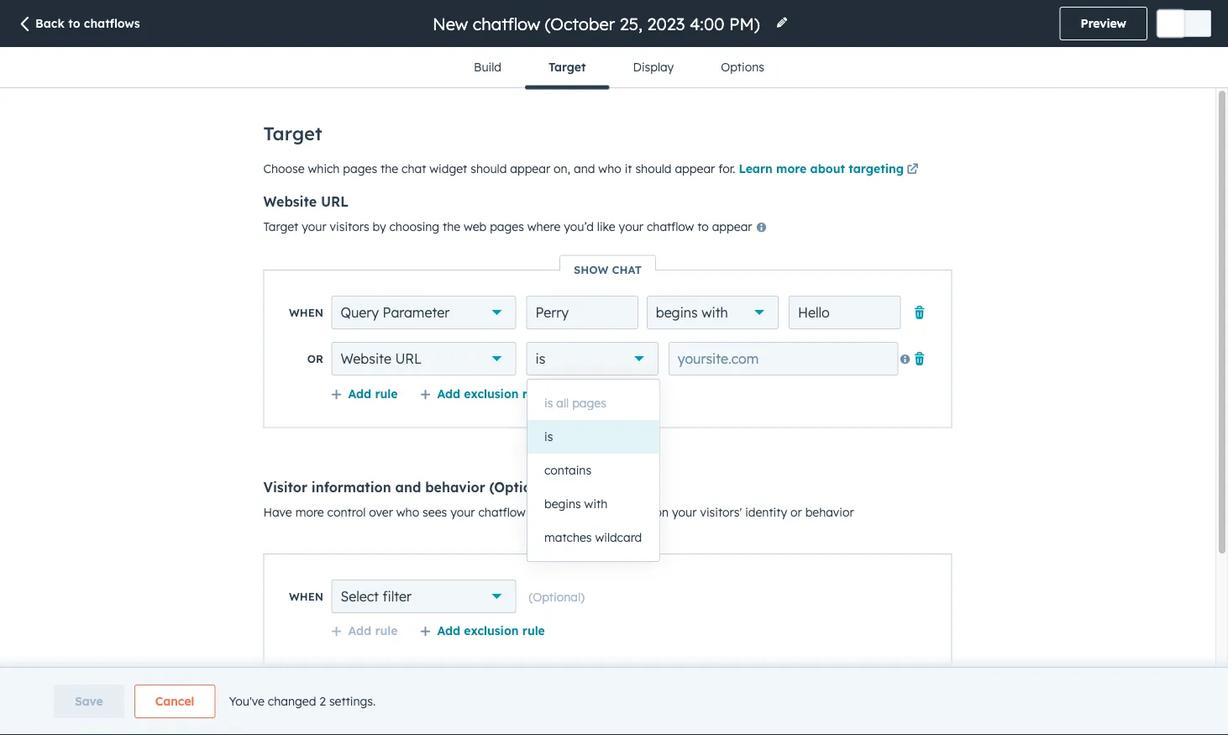 Task type: locate. For each thing, give the bounding box(es) containing it.
website down choose
[[264, 193, 317, 210]]

2 vertical spatial is
[[545, 430, 553, 444]]

0 horizontal spatial and
[[396, 479, 421, 496]]

cancel button
[[134, 685, 216, 719]]

add exclusion rule down select filter popup button
[[437, 623, 545, 638]]

exclusion left all
[[464, 386, 519, 401]]

1 vertical spatial when
[[289, 590, 324, 604]]

when up or
[[289, 306, 324, 319]]

add exclusion rule button
[[420, 386, 545, 401], [420, 623, 545, 638]]

0 vertical spatial add exclusion rule button
[[420, 386, 545, 401]]

options
[[721, 60, 765, 74]]

the left chat
[[381, 161, 399, 176]]

0 vertical spatial begins
[[656, 304, 698, 321]]

rule
[[375, 386, 398, 401], [523, 386, 545, 401], [375, 623, 398, 638], [523, 623, 545, 638]]

navigation containing build
[[451, 47, 788, 90]]

add
[[348, 386, 372, 401], [437, 386, 461, 401], [348, 623, 372, 638], [437, 623, 461, 638]]

1 horizontal spatial website
[[341, 351, 392, 367]]

exclusion down select filter popup button
[[464, 623, 519, 638]]

behavior
[[425, 479, 486, 496], [806, 505, 855, 519]]

0 vertical spatial behavior
[[425, 479, 486, 496]]

show up 'name' text field
[[574, 263, 609, 277]]

is inside button
[[545, 396, 553, 411]]

2 show chat from the top
[[574, 547, 642, 561]]

1 add rule button from the top
[[331, 386, 398, 401]]

show chat down the wildcard
[[574, 547, 642, 561]]

the left 'web'
[[443, 219, 461, 234]]

0 vertical spatial is
[[536, 351, 546, 367]]

learn
[[739, 161, 773, 176]]

website url down query parameter
[[341, 351, 422, 367]]

when
[[289, 306, 324, 319], [289, 590, 324, 604]]

website
[[264, 193, 317, 210], [341, 351, 392, 367]]

behavior up sees
[[425, 479, 486, 496]]

1 vertical spatial show chat
[[574, 547, 642, 561]]

begins with
[[656, 304, 729, 321], [545, 497, 608, 511]]

when left select
[[289, 590, 324, 604]]

0 horizontal spatial more
[[296, 505, 324, 519]]

0 vertical spatial pages
[[343, 161, 378, 176]]

1 vertical spatial add rule
[[348, 623, 398, 638]]

based
[[618, 505, 652, 519]]

show chat for query parameter
[[574, 263, 642, 277]]

begins
[[656, 304, 698, 321], [545, 497, 581, 511]]

begins inside button
[[545, 497, 581, 511]]

1 exclusion from the top
[[464, 386, 519, 401]]

is
[[536, 351, 546, 367], [545, 396, 553, 411], [545, 430, 553, 444]]

more right have
[[296, 505, 324, 519]]

url
[[321, 193, 349, 210], [395, 351, 422, 367]]

1 horizontal spatial and
[[574, 161, 595, 176]]

by right 'visitors'
[[373, 219, 386, 234]]

yoursite.com text field
[[669, 342, 899, 376]]

information
[[312, 479, 391, 496]]

1 horizontal spatial more
[[777, 161, 807, 176]]

2 add rule button from the top
[[331, 623, 398, 638]]

show chat link down like on the top of the page
[[561, 263, 656, 277]]

1 horizontal spatial should
[[636, 161, 672, 176]]

should right the widget
[[471, 161, 507, 176]]

visitors
[[330, 219, 369, 234]]

0 vertical spatial show
[[574, 263, 609, 277]]

1 show chat link from the top
[[561, 263, 656, 277]]

chatflow left "adding"
[[479, 505, 526, 519]]

1 horizontal spatial who
[[599, 161, 622, 176]]

2 show chat link from the top
[[561, 547, 656, 561]]

add rule button down select
[[331, 623, 398, 638]]

1 link opens in a new window image from the top
[[907, 160, 919, 180]]

with inside begins with button
[[585, 497, 608, 511]]

2 add rule from the top
[[348, 623, 398, 638]]

1 horizontal spatial url
[[395, 351, 422, 367]]

1 vertical spatial website url
[[341, 351, 422, 367]]

is left all
[[545, 396, 553, 411]]

1 horizontal spatial to
[[698, 219, 709, 234]]

None field
[[431, 12, 766, 35]]

1 vertical spatial add rule button
[[331, 623, 398, 638]]

add rule down select filter
[[348, 623, 398, 638]]

0 vertical spatial show chat link
[[561, 263, 656, 277]]

add rule button
[[331, 386, 398, 401], [331, 623, 398, 638]]

1 vertical spatial show
[[574, 547, 609, 561]]

1 horizontal spatial begins with
[[656, 304, 729, 321]]

you've
[[229, 694, 265, 709]]

1 chat from the top
[[612, 263, 642, 277]]

0 vertical spatial add exclusion rule
[[437, 386, 545, 401]]

contains
[[545, 463, 592, 478]]

1 vertical spatial more
[[296, 505, 324, 519]]

show down matches wildcard
[[574, 547, 609, 561]]

1 vertical spatial who
[[397, 505, 420, 519]]

0 horizontal spatial chatflow
[[479, 505, 526, 519]]

1 horizontal spatial chatflow
[[647, 219, 694, 234]]

over
[[369, 505, 393, 519]]

navigation
[[451, 47, 788, 90]]

1 vertical spatial is
[[545, 396, 553, 411]]

chat
[[402, 161, 426, 176]]

chatflows
[[84, 16, 140, 31]]

website down query
[[341, 351, 392, 367]]

appear left the "on,"
[[510, 161, 551, 176]]

who left it
[[599, 161, 622, 176]]

1 vertical spatial the
[[443, 219, 461, 234]]

to inside button
[[68, 16, 80, 31]]

1 vertical spatial and
[[396, 479, 421, 496]]

add exclusion rule button down website url popup button
[[420, 386, 545, 401]]

2 chat from the top
[[612, 547, 642, 561]]

you've changed 2 settings.
[[229, 694, 376, 709]]

where
[[528, 219, 561, 234]]

1 add rule from the top
[[348, 386, 398, 401]]

about
[[811, 161, 846, 176]]

0 horizontal spatial begins
[[545, 497, 581, 511]]

2 show from the top
[[574, 547, 609, 561]]

target right 'build'
[[549, 60, 586, 74]]

0 horizontal spatial website
[[264, 193, 317, 210]]

0 horizontal spatial begins with
[[545, 497, 608, 511]]

to
[[68, 16, 80, 31], [698, 219, 709, 234]]

1 show chat from the top
[[574, 263, 642, 277]]

learn more about targeting
[[739, 161, 904, 176]]

more right 'learn'
[[777, 161, 807, 176]]

add rule down website url popup button
[[348, 386, 398, 401]]

2 when from the top
[[289, 590, 324, 604]]

show chat link for select filter
[[561, 547, 656, 561]]

or
[[307, 352, 324, 366]]

website url inside popup button
[[341, 351, 422, 367]]

chat down the wildcard
[[612, 547, 642, 561]]

and right information
[[396, 479, 421, 496]]

0 horizontal spatial to
[[68, 16, 80, 31]]

url up 'visitors'
[[321, 193, 349, 210]]

all
[[557, 396, 569, 411]]

website url down which
[[264, 193, 349, 210]]

show chat
[[574, 263, 642, 277], [574, 547, 642, 561]]

1 vertical spatial url
[[395, 351, 422, 367]]

targeting
[[849, 161, 904, 176]]

cancel
[[155, 694, 195, 709]]

show
[[574, 263, 609, 277], [574, 547, 609, 561]]

0 horizontal spatial pages
[[343, 161, 378, 176]]

target down choose
[[264, 219, 299, 234]]

1 horizontal spatial begins
[[656, 304, 698, 321]]

who
[[599, 161, 622, 176], [397, 505, 420, 519]]

show chat link
[[561, 263, 656, 277], [561, 547, 656, 561]]

appear
[[510, 161, 551, 176], [675, 161, 716, 176], [713, 219, 753, 234]]

with down contains button
[[585, 497, 608, 511]]

should right it
[[636, 161, 672, 176]]

begins inside popup button
[[656, 304, 698, 321]]

1 vertical spatial add exclusion rule button
[[420, 623, 545, 638]]

0 horizontal spatial who
[[397, 505, 420, 519]]

(optional) down 'matches'
[[529, 590, 585, 604]]

(optional)
[[490, 479, 558, 496], [529, 590, 585, 604]]

1 vertical spatial by
[[529, 505, 543, 519]]

matches wildcard
[[545, 530, 642, 545]]

chat down like on the top of the page
[[612, 263, 642, 277]]

target
[[549, 60, 586, 74], [264, 122, 322, 145], [264, 219, 299, 234]]

choose which pages the chat widget should appear on, and who it should appear for.
[[264, 161, 739, 176]]

1 vertical spatial exclusion
[[464, 623, 519, 638]]

when for query parameter
[[289, 306, 324, 319]]

1 vertical spatial with
[[585, 497, 608, 511]]

begins with inside popup button
[[656, 304, 729, 321]]

1 vertical spatial add exclusion rule
[[437, 623, 545, 638]]

1 vertical spatial chatflow
[[479, 505, 526, 519]]

0 vertical spatial exclusion
[[464, 386, 519, 401]]

link opens in a new window image
[[907, 160, 919, 180], [907, 164, 919, 176]]

1 vertical spatial show chat link
[[561, 547, 656, 561]]

pages right 'web'
[[490, 219, 524, 234]]

chatflow
[[647, 219, 694, 234], [479, 505, 526, 519]]

0 vertical spatial to
[[68, 16, 80, 31]]

0 horizontal spatial should
[[471, 161, 507, 176]]

back
[[35, 16, 65, 31]]

0 horizontal spatial with
[[585, 497, 608, 511]]

show chat down like on the top of the page
[[574, 263, 642, 277]]

0 vertical spatial url
[[321, 193, 349, 210]]

1 vertical spatial chat
[[612, 547, 642, 561]]

1 vertical spatial website
[[341, 351, 392, 367]]

1 vertical spatial pages
[[490, 219, 524, 234]]

target inside button
[[549, 60, 586, 74]]

0 vertical spatial begins with
[[656, 304, 729, 321]]

1 horizontal spatial pages
[[490, 219, 524, 234]]

parameter
[[383, 304, 450, 321]]

with
[[702, 304, 729, 321], [585, 497, 608, 511]]

0 vertical spatial (optional)
[[490, 479, 558, 496]]

0 vertical spatial add rule
[[348, 386, 398, 401]]

display button
[[610, 47, 698, 87]]

by left "adding"
[[529, 505, 543, 519]]

pages right all
[[573, 396, 607, 411]]

changed
[[268, 694, 316, 709]]

2 vertical spatial pages
[[573, 396, 607, 411]]

behavior right or at the right
[[806, 505, 855, 519]]

chatflow right like on the top of the page
[[647, 219, 694, 234]]

1 vertical spatial begins with
[[545, 497, 608, 511]]

url down parameter
[[395, 351, 422, 367]]

show chat link down the wildcard
[[561, 547, 656, 561]]

is up is all pages
[[536, 351, 546, 367]]

add exclusion rule button down select filter popup button
[[420, 623, 545, 638]]

1 vertical spatial behavior
[[806, 505, 855, 519]]

0 vertical spatial chat
[[612, 263, 642, 277]]

pages right which
[[343, 161, 378, 176]]

2 link opens in a new window image from the top
[[907, 164, 919, 176]]

select filter
[[341, 588, 412, 605]]

pages inside button
[[573, 396, 607, 411]]

choosing
[[390, 219, 440, 234]]

more for have
[[296, 505, 324, 519]]

0 vertical spatial add rule button
[[331, 386, 398, 401]]

chat
[[612, 263, 642, 277], [612, 547, 642, 561]]

by
[[373, 219, 386, 234], [529, 505, 543, 519]]

more
[[777, 161, 807, 176], [296, 505, 324, 519]]

1 add exclusion rule button from the top
[[420, 386, 545, 401]]

add rule
[[348, 386, 398, 401], [348, 623, 398, 638]]

target up choose
[[264, 122, 322, 145]]

0 vertical spatial target
[[549, 60, 586, 74]]

0 vertical spatial the
[[381, 161, 399, 176]]

1 when from the top
[[289, 306, 324, 319]]

add rule for 1st the add rule button from the bottom of the page
[[348, 623, 398, 638]]

list box
[[528, 380, 659, 561]]

0 vertical spatial show chat
[[574, 263, 642, 277]]

pages
[[343, 161, 378, 176], [490, 219, 524, 234], [573, 396, 607, 411]]

rules
[[589, 505, 615, 519]]

visitor information and  behavior (optional)
[[264, 479, 558, 496]]

widget
[[430, 161, 468, 176]]

0 vertical spatial when
[[289, 306, 324, 319]]

who down visitor information and  behavior (optional)
[[397, 505, 420, 519]]

add rule button down website url popup button
[[331, 386, 398, 401]]

is up 'contains'
[[545, 430, 553, 444]]

0 vertical spatial by
[[373, 219, 386, 234]]

2 horizontal spatial pages
[[573, 396, 607, 411]]

0 vertical spatial with
[[702, 304, 729, 321]]

add exclusion rule left all
[[437, 386, 545, 401]]

1 show from the top
[[574, 263, 609, 277]]

add rule for 2nd the add rule button from the bottom of the page
[[348, 386, 398, 401]]

(optional) up the have more control over who sees your chatflow by adding rules based on your visitors' identity or behavior
[[490, 479, 558, 496]]

2 should from the left
[[636, 161, 672, 176]]

you'd
[[564, 219, 594, 234]]

website url
[[264, 193, 349, 210], [341, 351, 422, 367]]

1 vertical spatial begins
[[545, 497, 581, 511]]

0 vertical spatial more
[[777, 161, 807, 176]]

link opens in a new window image inside learn more about targeting link
[[907, 164, 919, 176]]

Value text field
[[789, 296, 902, 329]]

should
[[471, 161, 507, 176], [636, 161, 672, 176]]

with up yoursite.com text field
[[702, 304, 729, 321]]

select
[[341, 588, 379, 605]]

query parameter
[[341, 304, 450, 321]]

1 should from the left
[[471, 161, 507, 176]]

and right the "on,"
[[574, 161, 595, 176]]

1 horizontal spatial with
[[702, 304, 729, 321]]

add exclusion rule
[[437, 386, 545, 401], [437, 623, 545, 638]]



Task type: vqa. For each thing, say whether or not it's contained in the screenshot.
the 'Install'
no



Task type: describe. For each thing, give the bounding box(es) containing it.
have
[[264, 505, 292, 519]]

for.
[[719, 161, 736, 176]]

begins with button
[[647, 296, 779, 329]]

website inside popup button
[[341, 351, 392, 367]]

appear left for.
[[675, 161, 716, 176]]

0 horizontal spatial by
[[373, 219, 386, 234]]

or
[[791, 505, 803, 519]]

save
[[75, 694, 103, 709]]

your right sees
[[451, 505, 475, 519]]

on,
[[554, 161, 571, 176]]

is button
[[528, 420, 659, 454]]

save button
[[54, 685, 124, 719]]

like
[[597, 219, 616, 234]]

matches wildcard button
[[528, 521, 659, 555]]

preview
[[1081, 16, 1127, 31]]

it
[[625, 161, 632, 176]]

0 vertical spatial website
[[264, 193, 317, 210]]

0 vertical spatial and
[[574, 161, 595, 176]]

more for learn
[[777, 161, 807, 176]]

settings.
[[329, 694, 376, 709]]

is all pages button
[[528, 387, 659, 420]]

show chat for select filter
[[574, 547, 642, 561]]

preview button
[[1060, 7, 1148, 40]]

display
[[633, 60, 674, 74]]

when for select filter
[[289, 590, 324, 604]]

contains button
[[528, 454, 659, 488]]

target your visitors by choosing the web pages where you'd like your chatflow to appear
[[264, 219, 756, 234]]

1 horizontal spatial behavior
[[806, 505, 855, 519]]

web
[[464, 219, 487, 234]]

query parameter button
[[332, 296, 517, 329]]

show for query parameter
[[574, 263, 609, 277]]

adding
[[546, 505, 585, 519]]

begins with inside button
[[545, 497, 608, 511]]

show for select filter
[[574, 547, 609, 561]]

choose
[[264, 161, 305, 176]]

sees
[[423, 505, 447, 519]]

2 vertical spatial target
[[264, 219, 299, 234]]

visitors'
[[700, 505, 742, 519]]

matches
[[545, 530, 592, 545]]

website url button
[[332, 342, 517, 376]]

on
[[655, 505, 669, 519]]

wildcard
[[596, 530, 642, 545]]

2 exclusion from the top
[[464, 623, 519, 638]]

visitor
[[264, 479, 308, 496]]

options button
[[698, 47, 788, 87]]

2
[[320, 694, 326, 709]]

back to chatflows button
[[17, 15, 140, 34]]

1 vertical spatial (optional)
[[529, 590, 585, 604]]

query
[[341, 304, 379, 321]]

is inside popup button
[[536, 351, 546, 367]]

0 vertical spatial chatflow
[[647, 219, 694, 234]]

pages for which
[[343, 161, 378, 176]]

1 vertical spatial to
[[698, 219, 709, 234]]

build button
[[451, 47, 525, 87]]

0 vertical spatial who
[[599, 161, 622, 176]]

1 vertical spatial target
[[264, 122, 322, 145]]

is inside button
[[545, 430, 553, 444]]

appear down for.
[[713, 219, 753, 234]]

chat for parameter
[[612, 263, 642, 277]]

select filter button
[[332, 580, 517, 614]]

learn more about targeting link
[[739, 160, 922, 180]]

0 horizontal spatial behavior
[[425, 479, 486, 496]]

1 add exclusion rule from the top
[[437, 386, 545, 401]]

0 vertical spatial website url
[[264, 193, 349, 210]]

your right on
[[672, 505, 697, 519]]

is all pages
[[545, 396, 607, 411]]

begins with button
[[528, 488, 659, 521]]

2 add exclusion rule from the top
[[437, 623, 545, 638]]

chat for filter
[[612, 547, 642, 561]]

1 horizontal spatial by
[[529, 505, 543, 519]]

is button
[[527, 342, 659, 376]]

Name text field
[[527, 296, 639, 329]]

your right like on the top of the page
[[619, 219, 644, 234]]

0 horizontal spatial the
[[381, 161, 399, 176]]

target button
[[525, 47, 610, 90]]

url inside popup button
[[395, 351, 422, 367]]

2 add exclusion rule button from the top
[[420, 623, 545, 638]]

build
[[474, 60, 502, 74]]

which
[[308, 161, 340, 176]]

list box containing is all pages
[[528, 380, 659, 561]]

0 horizontal spatial url
[[321, 193, 349, 210]]

control
[[327, 505, 366, 519]]

have more control over who sees your chatflow by adding rules based on your visitors' identity or behavior
[[264, 505, 855, 519]]

pages for all
[[573, 396, 607, 411]]

with inside begins with popup button
[[702, 304, 729, 321]]

identity
[[746, 505, 788, 519]]

show chat link for query parameter
[[561, 263, 656, 277]]

your left 'visitors'
[[302, 219, 327, 234]]

filter
[[383, 588, 412, 605]]

back to chatflows
[[35, 16, 140, 31]]

1 horizontal spatial the
[[443, 219, 461, 234]]



